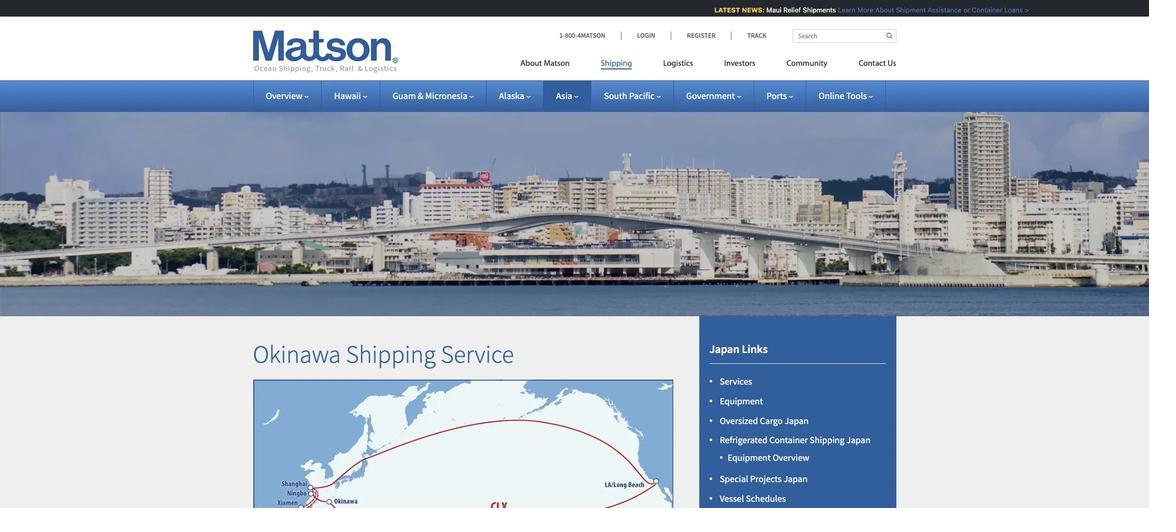 Task type: describe. For each thing, give the bounding box(es) containing it.
online tools
[[819, 90, 867, 102]]

latest news: maui relief shipments learn more about shipment assistance or container loans >
[[709, 6, 1024, 14]]

logistics link
[[648, 54, 709, 76]]

asia
[[556, 90, 572, 102]]

shipping inside shipping link
[[601, 60, 632, 68]]

links
[[742, 342, 768, 356]]

shipping link
[[585, 54, 648, 76]]

oversized
[[720, 415, 758, 427]]

guam & micronesia
[[393, 90, 467, 102]]

online
[[819, 90, 844, 102]]

alaska link
[[499, 90, 531, 102]]

online tools link
[[819, 90, 873, 102]]

ports
[[767, 90, 787, 102]]

vessel schedules
[[720, 493, 786, 505]]

news:
[[736, 6, 759, 14]]

vessel schedules link
[[720, 493, 786, 505]]

okinawa
[[253, 339, 341, 370]]

overview link
[[266, 90, 309, 102]]

equipment overview
[[728, 452, 809, 464]]

micronesia
[[425, 90, 467, 102]]

learn more about shipment assistance or container loans > link
[[832, 6, 1024, 14]]

port at naha, japan image
[[0, 95, 1149, 316]]

services
[[720, 376, 752, 388]]

search image
[[886, 32, 893, 39]]

south pacific link
[[604, 90, 661, 102]]

assistance
[[922, 6, 956, 14]]

vessel
[[720, 493, 744, 505]]

guam & micronesia link
[[393, 90, 474, 102]]

track link
[[731, 31, 767, 40]]

learn
[[832, 6, 850, 14]]

schedules
[[746, 493, 786, 505]]

equipment for equipment "link"
[[720, 395, 763, 407]]

community link
[[771, 54, 843, 76]]

projects
[[750, 473, 782, 485]]

&
[[418, 90, 423, 102]]

asia link
[[556, 90, 579, 102]]

service
[[441, 339, 514, 370]]

south pacific
[[604, 90, 655, 102]]

about inside top menu navigation
[[520, 60, 542, 68]]

refrigerated container shipping japan
[[720, 434, 871, 446]]

1-800-4matson link
[[559, 31, 621, 40]]

about matson link
[[520, 54, 585, 76]]

overview inside japan links section
[[773, 452, 809, 464]]

equipment link
[[720, 395, 763, 407]]

logistics
[[663, 60, 693, 68]]

shipping inside japan links section
[[810, 434, 845, 446]]

oversized cargo japan link
[[720, 415, 809, 427]]

hawaii
[[334, 90, 361, 102]]

or
[[958, 6, 965, 14]]

relief
[[778, 6, 795, 14]]

cargo
[[760, 415, 783, 427]]

longbeach image
[[599, 422, 716, 508]]

refrigerated container shipping japan link
[[720, 434, 871, 446]]

guam
[[393, 90, 416, 102]]

contact us link
[[843, 54, 896, 76]]

alaska
[[499, 90, 524, 102]]

>
[[1019, 6, 1024, 14]]

1 horizontal spatial container
[[966, 6, 997, 14]]

1-
[[559, 31, 565, 40]]

track
[[747, 31, 767, 40]]

refrigerated
[[720, 434, 768, 446]]



Task type: locate. For each thing, give the bounding box(es) containing it.
government link
[[686, 90, 741, 102]]

contact
[[859, 60, 886, 68]]

container
[[966, 6, 997, 14], [769, 434, 808, 446]]

investors
[[724, 60, 755, 68]]

loans
[[999, 6, 1017, 14]]

japan
[[709, 342, 740, 356], [785, 415, 809, 427], [846, 434, 871, 446], [784, 473, 808, 485]]

1 horizontal spatial about
[[870, 6, 889, 14]]

shipments
[[797, 6, 831, 14]]

1 vertical spatial container
[[769, 434, 808, 446]]

container down cargo
[[769, 434, 808, 446]]

special projects japan
[[720, 473, 808, 485]]

ports link
[[767, 90, 793, 102]]

about right "more"
[[870, 6, 889, 14]]

honolulu image
[[488, 458, 605, 508]]

shipment
[[891, 6, 920, 14]]

japan image
[[252, 427, 369, 508], [251, 435, 368, 508], [241, 449, 358, 508], [213, 462, 330, 508]]

pacific
[[629, 90, 655, 102]]

okinawa shipping service
[[253, 339, 514, 370]]

matson
[[544, 60, 570, 68]]

investors link
[[709, 54, 771, 76]]

equipment down refrigerated
[[728, 452, 771, 464]]

1 vertical spatial equipment
[[728, 452, 771, 464]]

about
[[870, 6, 889, 14], [520, 60, 542, 68]]

overview
[[266, 90, 303, 102], [773, 452, 809, 464]]

1 horizontal spatial shipping
[[601, 60, 632, 68]]

1-800-4matson
[[559, 31, 605, 40]]

naha image
[[269, 443, 385, 508]]

guam image
[[327, 480, 444, 508]]

0 horizontal spatial shipping
[[346, 339, 436, 370]]

1 vertical spatial overview
[[773, 452, 809, 464]]

Search search field
[[792, 29, 896, 43]]

japan links section
[[686, 316, 909, 508]]

container inside japan links section
[[769, 434, 808, 446]]

about matson
[[520, 60, 570, 68]]

south
[[604, 90, 627, 102]]

login link
[[621, 31, 671, 40]]

top menu navigation
[[520, 54, 896, 76]]

register
[[687, 31, 716, 40]]

services link
[[720, 376, 752, 388]]

0 horizontal spatial overview
[[266, 90, 303, 102]]

blue matson logo with ocean, shipping, truck, rail and logistics written beneath it. image
[[253, 31, 398, 73]]

800-
[[565, 31, 578, 40]]

maui
[[761, 6, 776, 14]]

community
[[787, 60, 828, 68]]

more
[[852, 6, 868, 14]]

1 horizontal spatial overview
[[773, 452, 809, 464]]

government
[[686, 90, 735, 102]]

login
[[637, 31, 655, 40]]

contact us
[[859, 60, 896, 68]]

equipment
[[720, 395, 763, 407], [728, 452, 771, 464]]

tools
[[846, 90, 867, 102]]

shipping
[[601, 60, 632, 68], [346, 339, 436, 370], [810, 434, 845, 446]]

latest
[[709, 6, 735, 14]]

about left matson
[[520, 60, 542, 68]]

container right 'or'
[[966, 6, 997, 14]]

special
[[720, 473, 748, 485]]

1 vertical spatial about
[[520, 60, 542, 68]]

2 vertical spatial shipping
[[810, 434, 845, 446]]

special projects japan link
[[720, 473, 808, 485]]

us
[[888, 60, 896, 68]]

register link
[[671, 31, 731, 40]]

0 horizontal spatial container
[[769, 434, 808, 446]]

1 vertical spatial shipping
[[346, 339, 436, 370]]

0 horizontal spatial about
[[520, 60, 542, 68]]

2 horizontal spatial shipping
[[810, 434, 845, 446]]

0 vertical spatial equipment
[[720, 395, 763, 407]]

4matson
[[578, 31, 605, 40]]

japan links
[[709, 342, 768, 356]]

0 vertical spatial about
[[870, 6, 889, 14]]

equipment for equipment overview
[[728, 452, 771, 464]]

equipment up oversized
[[720, 395, 763, 407]]

oversized cargo japan
[[720, 415, 809, 427]]

0 vertical spatial overview
[[266, 90, 303, 102]]

equipment overview link
[[728, 452, 809, 464]]

hawaii link
[[334, 90, 367, 102]]

okinawa port map image
[[253, 380, 673, 508]]

0 vertical spatial shipping
[[601, 60, 632, 68]]

0 vertical spatial container
[[966, 6, 997, 14]]

None search field
[[792, 29, 896, 43]]



Task type: vqa. For each thing, say whether or not it's contained in the screenshot.
products at the left bottom of the page
no



